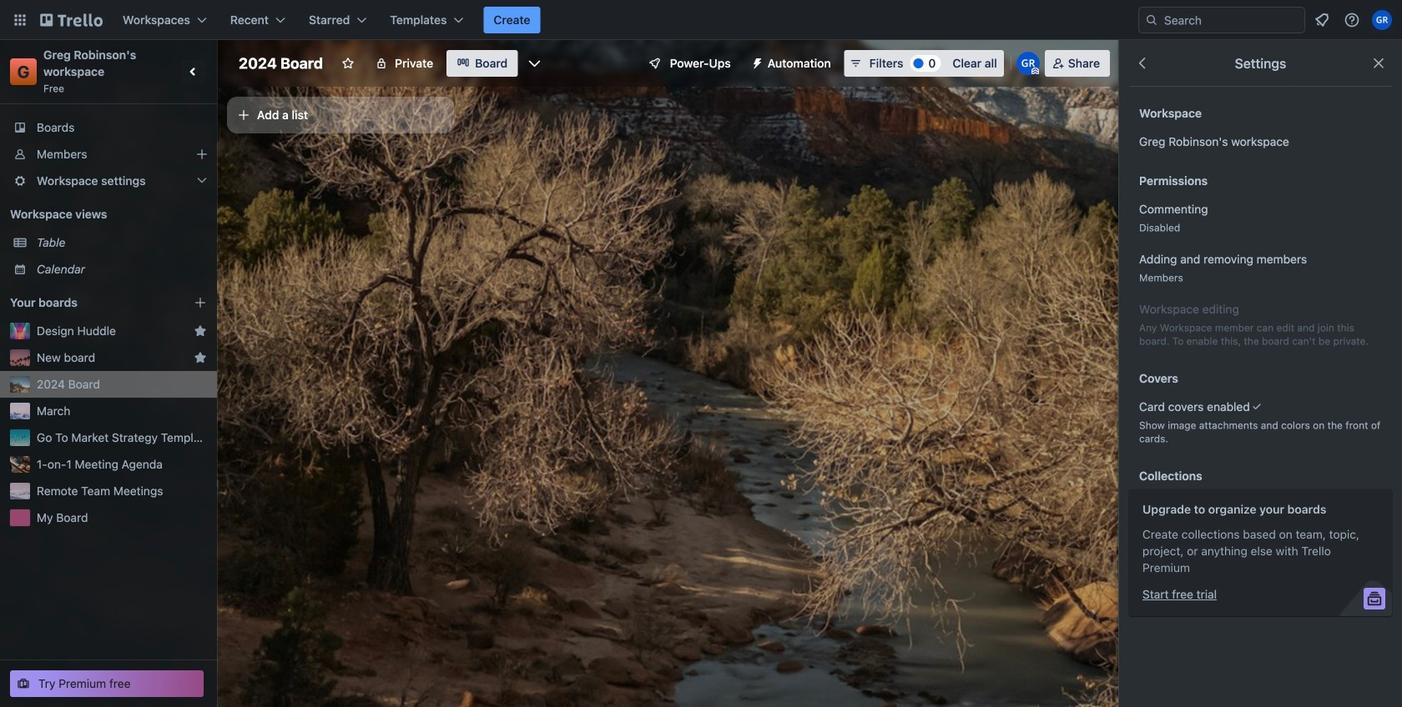 Task type: locate. For each thing, give the bounding box(es) containing it.
Board name text field
[[230, 50, 331, 77]]

0 vertical spatial starred icon image
[[194, 325, 207, 338]]

starred icon image
[[194, 325, 207, 338], [194, 351, 207, 365]]

search image
[[1145, 13, 1158, 27]]

add board image
[[194, 296, 207, 310]]

greg robinson (gregrobinson96) image
[[1372, 10, 1392, 30]]

0 notifications image
[[1312, 10, 1332, 30]]

open information menu image
[[1344, 12, 1360, 28]]

your boards with 8 items element
[[10, 293, 169, 313]]

Search field
[[1138, 7, 1305, 33]]

1 vertical spatial starred icon image
[[194, 351, 207, 365]]

sm image
[[744, 50, 768, 73]]

greg robinson (gregrobinson96) image
[[1016, 52, 1040, 75]]



Task type: describe. For each thing, give the bounding box(es) containing it.
workspace navigation collapse icon image
[[182, 60, 205, 83]]

this member is an admin of this board. image
[[1031, 68, 1039, 75]]

customize views image
[[526, 55, 543, 72]]

1 starred icon image from the top
[[194, 325, 207, 338]]

back to home image
[[40, 7, 103, 33]]

primary element
[[0, 0, 1402, 40]]

star or unstar board image
[[341, 57, 355, 70]]

2 starred icon image from the top
[[194, 351, 207, 365]]



